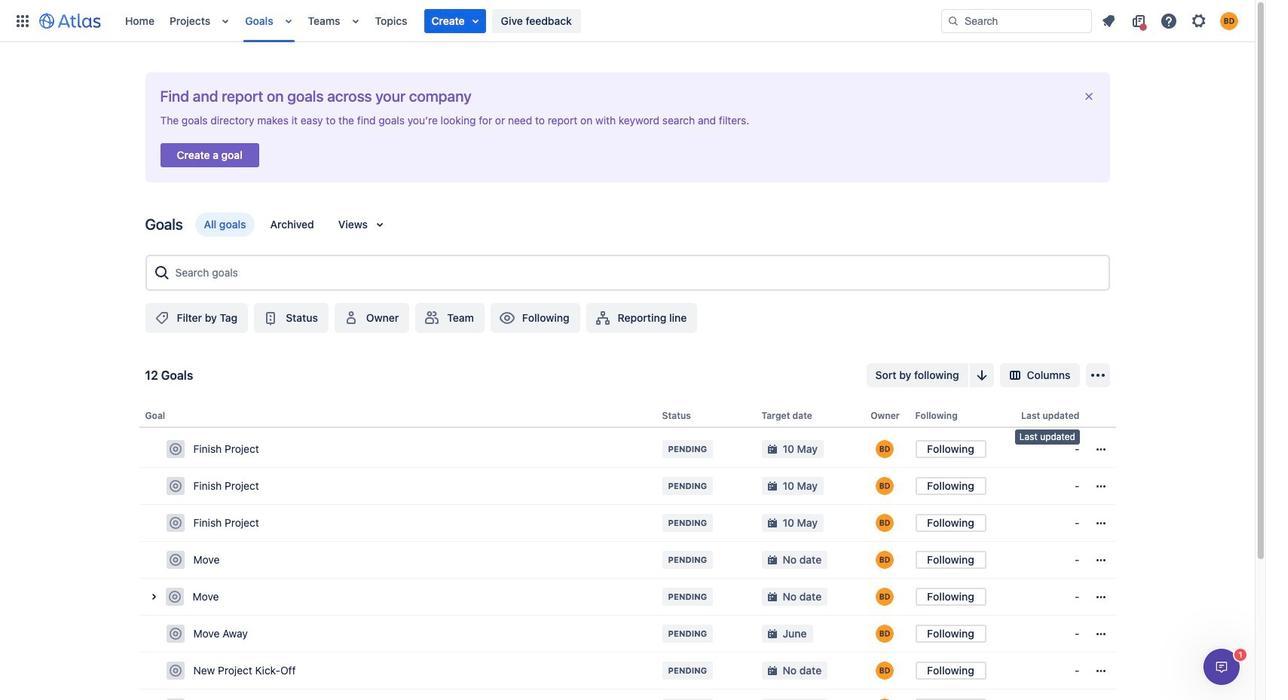 Task type: describe. For each thing, give the bounding box(es) containing it.
close banner image
[[1083, 90, 1095, 103]]

1 vertical spatial move image
[[169, 591, 181, 603]]

following image
[[498, 309, 516, 327]]

1 horizontal spatial list
[[1096, 9, 1246, 33]]

Search goals field
[[171, 259, 1103, 286]]

0 horizontal spatial list
[[118, 0, 942, 42]]

Search field
[[942, 9, 1092, 33]]

account image
[[1221, 12, 1239, 30]]

status image
[[262, 309, 280, 327]]

search goals image
[[153, 264, 171, 282]]

top element
[[9, 0, 942, 42]]

notifications image
[[1100, 12, 1118, 30]]

help image
[[1160, 12, 1178, 30]]

move away image
[[169, 628, 181, 640]]

1 finish project image from the top
[[169, 443, 181, 455]]

2 finish project image from the top
[[169, 517, 181, 529]]

expand image
[[145, 588, 163, 606]]

2 more icon image from the top
[[1092, 588, 1110, 606]]



Task type: locate. For each thing, give the bounding box(es) containing it.
reverse sort order image
[[973, 366, 991, 384]]

finish project image down finish project image
[[169, 517, 181, 529]]

list
[[118, 0, 942, 42], [1096, 9, 1246, 33]]

more icon image for move away icon
[[1092, 625, 1110, 643]]

dialog
[[1204, 649, 1240, 685]]

0 vertical spatial move image
[[169, 554, 181, 566]]

0 vertical spatial finish project image
[[169, 443, 181, 455]]

search image
[[948, 15, 960, 27]]

more icon image
[[1092, 551, 1110, 569], [1092, 588, 1110, 606], [1092, 625, 1110, 643], [1092, 662, 1110, 680]]

finish project image
[[169, 443, 181, 455], [169, 517, 181, 529]]

banner
[[0, 0, 1255, 42]]

1 more icon image from the top
[[1092, 551, 1110, 569]]

more icon image for 'new project kick-off' icon
[[1092, 662, 1110, 680]]

1 vertical spatial finish project image
[[169, 517, 181, 529]]

4 more icon image from the top
[[1092, 662, 1110, 680]]

move image right expand icon at bottom
[[169, 591, 181, 603]]

more icon image for top move image
[[1092, 551, 1110, 569]]

move image
[[169, 554, 181, 566], [169, 591, 181, 603]]

switch to... image
[[14, 12, 32, 30]]

list item inside list
[[424, 9, 486, 33]]

label image
[[153, 309, 171, 327]]

finish project image
[[169, 480, 181, 492]]

finish project image up finish project image
[[169, 443, 181, 455]]

list item
[[424, 9, 486, 33]]

settings image
[[1191, 12, 1209, 30]]

3 more icon image from the top
[[1092, 625, 1110, 643]]

move image up move away icon
[[169, 554, 181, 566]]

new project kick-off image
[[169, 665, 181, 677]]

tooltip
[[1015, 430, 1080, 445]]

None search field
[[942, 9, 1092, 33]]



Task type: vqa. For each thing, say whether or not it's contained in the screenshot.
Browse everyone "image"
no



